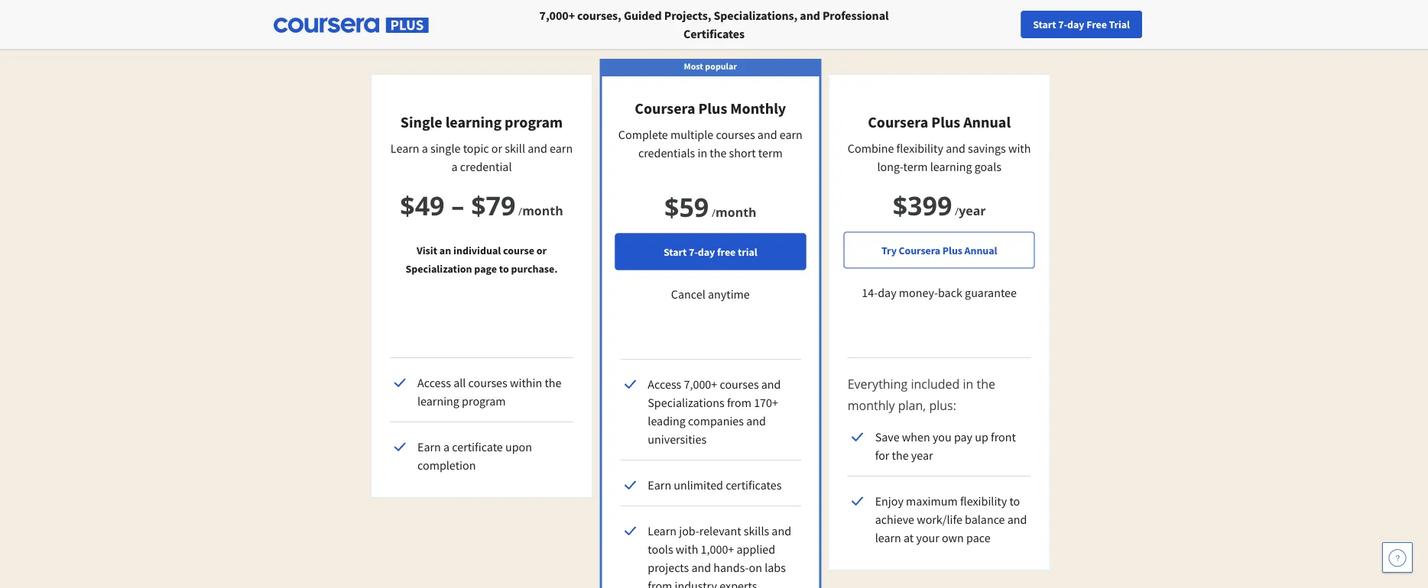 Task type: vqa. For each thing, say whether or not it's contained in the screenshot.
and
yes



Task type: describe. For each thing, give the bounding box(es) containing it.
in inside 'everything included in the monthly plan, plus:'
[[963, 376, 973, 393]]

7- for free
[[1058, 18, 1067, 31]]

cancel
[[671, 287, 705, 302]]

job-
[[679, 524, 699, 539]]

credential
[[460, 159, 512, 174]]

to inside the enjoy maximum flexibility to achieve work/life balance and learn at your own pace
[[1009, 494, 1020, 509]]

flexibility inside combine flexibility and savings with long-term learning goals
[[896, 141, 943, 156]]

help center image
[[1388, 549, 1407, 567]]

universities
[[648, 432, 707, 447]]

cancel anytime
[[671, 287, 750, 302]]

multiple
[[670, 127, 713, 142]]

0 vertical spatial annual
[[963, 113, 1011, 132]]

the inside access all courses within the learning program
[[545, 375, 561, 391]]

earn inside learn a single topic or skill and earn a credential
[[550, 141, 573, 156]]

your inside the enjoy maximum flexibility to achieve work/life balance and learn at your own pace
[[916, 531, 939, 546]]

$49 – $79 / month
[[400, 187, 563, 223]]

included
[[911, 376, 960, 393]]

try coursera plus annual button
[[844, 232, 1035, 269]]

money-
[[899, 286, 938, 301]]

certificate
[[452, 440, 503, 455]]

coursera plus image
[[274, 18, 429, 33]]

day for free
[[698, 245, 715, 259]]

$59 / month
[[664, 189, 757, 224]]

new
[[1146, 18, 1166, 31]]

2 horizontal spatial a
[[451, 159, 458, 174]]

topic
[[463, 141, 489, 156]]

courses for 7,000+
[[720, 377, 759, 392]]

courses for multiple
[[716, 127, 755, 142]]

from inside the learn job-relevant skills and tools with 1,000+ applied projects and hands-on labs from industry experts
[[648, 579, 672, 589]]

trial
[[1109, 18, 1130, 31]]

and inside 7,000+ courses, guided projects, specializations, and professional certificates
[[800, 8, 820, 23]]

hands-
[[714, 560, 749, 576]]

coursera for coursera plus annual
[[868, 113, 928, 132]]

guided
[[624, 8, 662, 23]]

pace
[[966, 531, 991, 546]]

enjoy
[[875, 494, 904, 509]]

coursera plus monthly
[[635, 99, 786, 118]]

companies
[[688, 414, 744, 429]]

on
[[749, 560, 762, 576]]

professional
[[823, 8, 889, 23]]

start for start 7-day free trial
[[1033, 18, 1056, 31]]

completion
[[417, 458, 476, 473]]

at
[[904, 531, 914, 546]]

single learning program
[[400, 113, 563, 132]]

$399 / year
[[893, 187, 986, 223]]

skills
[[744, 524, 769, 539]]

individual
[[453, 243, 501, 257]]

plus for annual
[[931, 113, 960, 132]]

$49
[[400, 187, 445, 223]]

trial
[[738, 245, 757, 259]]

start 7-day free trial button
[[615, 234, 806, 270]]

industry
[[675, 579, 717, 589]]

the inside 'everything included in the monthly plan, plus:'
[[977, 376, 995, 393]]

up
[[975, 430, 988, 445]]

plus inside button
[[942, 243, 962, 257]]

front
[[991, 430, 1016, 445]]

coursera for coursera plus monthly
[[635, 99, 695, 118]]

free
[[1086, 18, 1107, 31]]

visit an individual course or specialization page to purchase.
[[406, 243, 558, 276]]

learn a single topic or skill and earn a credential
[[391, 141, 573, 174]]

try
[[881, 243, 897, 257]]

labs
[[765, 560, 786, 576]]

plus:
[[929, 398, 956, 414]]

access 7,000+ courses and specializations from 170+ leading companies and universities
[[648, 377, 781, 447]]

monthly
[[730, 99, 786, 118]]

earn unlimited certificates
[[648, 478, 782, 493]]

find
[[1102, 18, 1122, 31]]

0 vertical spatial your
[[1124, 18, 1144, 31]]

start for start 7-day free trial
[[664, 245, 687, 259]]

specializations,
[[714, 8, 798, 23]]

7,000+ inside access 7,000+ courses and specializations from 170+ leading companies and universities
[[684, 377, 717, 392]]

enjoy maximum flexibility to achieve work/life balance and learn at your own pace
[[875, 494, 1027, 546]]

find your new career link
[[1094, 15, 1206, 34]]

with inside combine flexibility and savings with long-term learning goals
[[1008, 141, 1031, 156]]

14-
[[862, 286, 878, 301]]

maximum
[[906, 494, 958, 509]]

anytime
[[708, 287, 750, 302]]

popular
[[705, 60, 737, 72]]

and up 170+
[[761, 377, 781, 392]]

$59
[[664, 189, 709, 224]]

most popular
[[684, 60, 737, 72]]

combine flexibility and savings with long-term learning goals
[[848, 141, 1031, 174]]

an
[[439, 243, 451, 257]]

month inside the "$59 / month"
[[716, 204, 757, 220]]

or for topic
[[491, 141, 502, 156]]

start 7-day free trial
[[1033, 18, 1130, 31]]

learn job-relevant skills and tools with 1,000+ applied projects and hands-on labs from industry experts
[[648, 524, 791, 589]]

page
[[474, 262, 497, 276]]

coursera plus annual
[[868, 113, 1011, 132]]

within
[[510, 375, 542, 391]]

start 7-day free trial button
[[1021, 11, 1142, 38]]

and inside combine flexibility and savings with long-term learning goals
[[946, 141, 965, 156]]

a for single
[[422, 141, 428, 156]]

specialization
[[406, 262, 472, 276]]

tools
[[648, 542, 673, 557]]

and inside the enjoy maximum flexibility to achieve work/life balance and learn at your own pace
[[1007, 512, 1027, 528]]

year inside $399 / year
[[959, 202, 986, 219]]

program inside access all courses within the learning program
[[462, 394, 506, 409]]

year inside save  when you pay up front for the year
[[911, 448, 933, 463]]

own
[[942, 531, 964, 546]]

purchase.
[[511, 262, 558, 276]]

7- for free
[[689, 245, 698, 259]]

short
[[729, 145, 756, 161]]

single
[[430, 141, 461, 156]]

coursera inside button
[[899, 243, 940, 257]]

unlimited
[[674, 478, 723, 493]]

upon
[[505, 440, 532, 455]]



Task type: locate. For each thing, give the bounding box(es) containing it.
projects
[[648, 560, 689, 576]]

access
[[417, 375, 451, 391], [648, 377, 681, 392]]

from
[[727, 395, 751, 411], [648, 579, 672, 589]]

–
[[451, 187, 464, 223]]

0 horizontal spatial to
[[499, 262, 509, 276]]

annual inside button
[[964, 243, 997, 257]]

day for free
[[1067, 18, 1084, 31]]

1 vertical spatial with
[[676, 542, 698, 557]]

coursera up complete
[[635, 99, 695, 118]]

or inside learn a single topic or skill and earn a credential
[[491, 141, 502, 156]]

balance
[[965, 512, 1005, 528]]

1,000+
[[701, 542, 734, 557]]

1 vertical spatial your
[[916, 531, 939, 546]]

7- inside start 7-day free trial button
[[689, 245, 698, 259]]

with right savings
[[1008, 141, 1031, 156]]

/ for $399
[[955, 204, 959, 218]]

program up skill
[[505, 113, 563, 132]]

to down front
[[1009, 494, 1020, 509]]

1 horizontal spatial earn
[[780, 127, 803, 142]]

with down job-
[[676, 542, 698, 557]]

1 horizontal spatial flexibility
[[960, 494, 1007, 509]]

/ for $59
[[712, 205, 716, 220]]

to
[[499, 262, 509, 276], [1009, 494, 1020, 509]]

access all courses within the learning program
[[417, 375, 561, 409]]

0 horizontal spatial a
[[422, 141, 428, 156]]

1 horizontal spatial 7,000+
[[684, 377, 717, 392]]

/ inside the $49 – $79 / month
[[518, 204, 522, 218]]

courses right all
[[468, 375, 507, 391]]

0 vertical spatial to
[[499, 262, 509, 276]]

and right skills
[[772, 524, 791, 539]]

and right 'balance'
[[1007, 512, 1027, 528]]

learning left goals
[[930, 159, 972, 174]]

learn inside learn a single topic or skill and earn a credential
[[391, 141, 419, 156]]

from left 170+
[[727, 395, 751, 411]]

coursera right try
[[899, 243, 940, 257]]

1 vertical spatial from
[[648, 579, 672, 589]]

with
[[1008, 141, 1031, 156], [676, 542, 698, 557]]

earn inside earn a certificate upon completion
[[417, 440, 441, 455]]

courses
[[716, 127, 755, 142], [468, 375, 507, 391], [720, 377, 759, 392]]

visit
[[417, 243, 437, 257]]

0 vertical spatial with
[[1008, 141, 1031, 156]]

and down monthly
[[757, 127, 777, 142]]

and
[[800, 8, 820, 23], [757, 127, 777, 142], [528, 141, 547, 156], [946, 141, 965, 156], [761, 377, 781, 392], [746, 414, 766, 429], [1007, 512, 1027, 528], [772, 524, 791, 539], [691, 560, 711, 576]]

1 horizontal spatial day
[[878, 286, 896, 301]]

start left free
[[1033, 18, 1056, 31]]

work/life
[[917, 512, 962, 528]]

start 7-day free trial
[[664, 245, 757, 259]]

earn right skill
[[550, 141, 573, 156]]

or inside visit an individual course or specialization page to purchase.
[[536, 243, 547, 257]]

2 vertical spatial learning
[[417, 394, 459, 409]]

7- inside start 7-day free trial button
[[1058, 18, 1067, 31]]

for
[[875, 448, 889, 463]]

/ right $79
[[518, 204, 522, 218]]

coursera
[[635, 99, 695, 118], [868, 113, 928, 132], [899, 243, 940, 257]]

1 vertical spatial year
[[911, 448, 933, 463]]

0 horizontal spatial your
[[916, 531, 939, 546]]

0 horizontal spatial from
[[648, 579, 672, 589]]

0 horizontal spatial 7-
[[689, 245, 698, 259]]

1 horizontal spatial year
[[959, 202, 986, 219]]

None search field
[[210, 10, 577, 40]]

and right skill
[[528, 141, 547, 156]]

0 horizontal spatial earn
[[550, 141, 573, 156]]

0 vertical spatial day
[[1067, 18, 1084, 31]]

a for certificate
[[443, 440, 450, 455]]

1 horizontal spatial in
[[963, 376, 973, 393]]

save  when you pay up front for the year
[[875, 430, 1016, 463]]

month up course
[[522, 202, 563, 219]]

0 vertical spatial or
[[491, 141, 502, 156]]

14-day money-back guarantee
[[862, 286, 1017, 301]]

certificates
[[726, 478, 782, 493]]

/ inside the "$59 / month"
[[712, 205, 716, 220]]

0 vertical spatial year
[[959, 202, 986, 219]]

the inside save  when you pay up front for the year
[[892, 448, 909, 463]]

7,000+ up specializations
[[684, 377, 717, 392]]

1 vertical spatial day
[[698, 245, 715, 259]]

0 horizontal spatial or
[[491, 141, 502, 156]]

0 vertical spatial learning
[[445, 113, 502, 132]]

1 vertical spatial in
[[963, 376, 973, 393]]

specializations
[[648, 395, 725, 411]]

program down all
[[462, 394, 506, 409]]

plus up the multiple
[[698, 99, 727, 118]]

annual up savings
[[963, 113, 1011, 132]]

course
[[503, 243, 534, 257]]

plus up back on the right of page
[[942, 243, 962, 257]]

1 vertical spatial to
[[1009, 494, 1020, 509]]

7,000+ left courses,
[[539, 8, 575, 23]]

learn for learn job-relevant skills and tools with 1,000+ applied projects and hands-on labs from industry experts
[[648, 524, 677, 539]]

learning up topic
[[445, 113, 502, 132]]

flexibility
[[896, 141, 943, 156], [960, 494, 1007, 509]]

plus for monthly
[[698, 99, 727, 118]]

in down the multiple
[[698, 145, 707, 161]]

in inside complete multiple courses and earn credentials in the short term
[[698, 145, 707, 161]]

from down projects
[[648, 579, 672, 589]]

with inside the learn job-relevant skills and tools with 1,000+ applied projects and hands-on labs from industry experts
[[676, 542, 698, 557]]

learn
[[391, 141, 419, 156], [648, 524, 677, 539]]

2 vertical spatial day
[[878, 286, 896, 301]]

or
[[491, 141, 502, 156], [536, 243, 547, 257]]

guarantee
[[965, 286, 1017, 301]]

$399
[[893, 187, 952, 223]]

flexibility up 'balance'
[[960, 494, 1007, 509]]

coursera up combine
[[868, 113, 928, 132]]

plus up combine flexibility and savings with long-term learning goals
[[931, 113, 960, 132]]

0 vertical spatial from
[[727, 395, 751, 411]]

2 horizontal spatial day
[[1067, 18, 1084, 31]]

learn down the single at the left
[[391, 141, 419, 156]]

month inside the $49 – $79 / month
[[522, 202, 563, 219]]

day
[[1067, 18, 1084, 31], [698, 245, 715, 259], [878, 286, 896, 301]]

complete
[[618, 127, 668, 142]]

access up specializations
[[648, 377, 681, 392]]

0 vertical spatial learn
[[391, 141, 419, 156]]

$79
[[471, 187, 516, 223]]

relevant
[[699, 524, 741, 539]]

and down coursera plus annual
[[946, 141, 965, 156]]

1 vertical spatial 7,000+
[[684, 377, 717, 392]]

term inside combine flexibility and savings with long-term learning goals
[[903, 159, 928, 174]]

7,000+
[[539, 8, 575, 23], [684, 377, 717, 392]]

or up purchase.
[[536, 243, 547, 257]]

from inside access 7,000+ courses and specializations from 170+ leading companies and universities
[[727, 395, 751, 411]]

1 horizontal spatial a
[[443, 440, 450, 455]]

you
[[933, 430, 952, 445]]

applied
[[737, 542, 775, 557]]

experts
[[720, 579, 757, 589]]

2 vertical spatial a
[[443, 440, 450, 455]]

0 horizontal spatial with
[[676, 542, 698, 557]]

monthly
[[848, 398, 895, 414]]

start
[[1033, 18, 1056, 31], [664, 245, 687, 259]]

learn up "tools"
[[648, 524, 677, 539]]

term
[[758, 145, 783, 161], [903, 159, 928, 174]]

find your new career
[[1102, 18, 1198, 31]]

1 horizontal spatial month
[[716, 204, 757, 220]]

most
[[684, 60, 703, 72]]

term right short
[[758, 145, 783, 161]]

0 horizontal spatial 7,000+
[[539, 8, 575, 23]]

long-
[[877, 159, 903, 174]]

1 vertical spatial start
[[664, 245, 687, 259]]

in right included
[[963, 376, 973, 393]]

0 horizontal spatial year
[[911, 448, 933, 463]]

0 vertical spatial in
[[698, 145, 707, 161]]

1 horizontal spatial start
[[1033, 18, 1056, 31]]

0 vertical spatial 7,000+
[[539, 8, 575, 23]]

earn left unlimited
[[648, 478, 671, 493]]

when
[[902, 430, 930, 445]]

the right for
[[892, 448, 909, 463]]

learning
[[445, 113, 502, 132], [930, 159, 972, 174], [417, 394, 459, 409]]

save
[[875, 430, 900, 445]]

flexibility down coursera plus annual
[[896, 141, 943, 156]]

0 horizontal spatial term
[[758, 145, 783, 161]]

a up completion
[[443, 440, 450, 455]]

your right at
[[916, 531, 939, 546]]

or for course
[[536, 243, 547, 257]]

learn for learn a single topic or skill and earn a credential
[[391, 141, 419, 156]]

0 horizontal spatial earn
[[417, 440, 441, 455]]

access for access all courses within the learning program
[[417, 375, 451, 391]]

1 horizontal spatial with
[[1008, 141, 1031, 156]]

7,000+ inside 7,000+ courses, guided projects, specializations, and professional certificates
[[539, 8, 575, 23]]

access inside access all courses within the learning program
[[417, 375, 451, 391]]

1 vertical spatial learning
[[930, 159, 972, 174]]

/ right $399
[[955, 204, 959, 218]]

start up "cancel"
[[664, 245, 687, 259]]

0 horizontal spatial in
[[698, 145, 707, 161]]

access left all
[[417, 375, 451, 391]]

learning inside combine flexibility and savings with long-term learning goals
[[930, 159, 972, 174]]

earn inside complete multiple courses and earn credentials in the short term
[[780, 127, 803, 142]]

access for access 7,000+ courses and specializations from 170+ leading companies and universities
[[648, 377, 681, 392]]

single
[[400, 113, 442, 132]]

0 horizontal spatial access
[[417, 375, 451, 391]]

1 horizontal spatial earn
[[648, 478, 671, 493]]

0 vertical spatial earn
[[417, 440, 441, 455]]

and inside complete multiple courses and earn credentials in the short term
[[757, 127, 777, 142]]

annual up guarantee
[[964, 243, 997, 257]]

7,000+ courses, guided projects, specializations, and professional certificates
[[539, 8, 889, 41]]

and up industry
[[691, 560, 711, 576]]

2 horizontal spatial /
[[955, 204, 959, 218]]

a inside earn a certificate upon completion
[[443, 440, 450, 455]]

and down 170+
[[746, 414, 766, 429]]

courses inside complete multiple courses and earn credentials in the short term
[[716, 127, 755, 142]]

1 horizontal spatial from
[[727, 395, 751, 411]]

term up $399
[[903, 159, 928, 174]]

the inside complete multiple courses and earn credentials in the short term
[[710, 145, 727, 161]]

1 vertical spatial learn
[[648, 524, 677, 539]]

1 vertical spatial earn
[[648, 478, 671, 493]]

0 horizontal spatial start
[[664, 245, 687, 259]]

access inside access 7,000+ courses and specializations from 170+ leading companies and universities
[[648, 377, 681, 392]]

or left skill
[[491, 141, 502, 156]]

courses inside access all courses within the learning program
[[468, 375, 507, 391]]

a left the single
[[422, 141, 428, 156]]

month up free
[[716, 204, 757, 220]]

0 vertical spatial 7-
[[1058, 18, 1067, 31]]

0 horizontal spatial /
[[518, 204, 522, 218]]

and inside learn a single topic or skill and earn a credential
[[528, 141, 547, 156]]

earn for $49
[[417, 440, 441, 455]]

0 horizontal spatial flexibility
[[896, 141, 943, 156]]

year down goals
[[959, 202, 986, 219]]

0 vertical spatial start
[[1033, 18, 1056, 31]]

learn inside the learn job-relevant skills and tools with 1,000+ applied projects and hands-on labs from industry experts
[[648, 524, 677, 539]]

1 horizontal spatial /
[[712, 205, 716, 220]]

term inside complete multiple courses and earn credentials in the short term
[[758, 145, 783, 161]]

and left professional
[[800, 8, 820, 23]]

a down the single
[[451, 159, 458, 174]]

your right find
[[1124, 18, 1144, 31]]

back
[[938, 286, 962, 301]]

0 vertical spatial a
[[422, 141, 428, 156]]

the right within
[[545, 375, 561, 391]]

credentials
[[638, 145, 695, 161]]

/ inside $399 / year
[[955, 204, 959, 218]]

the
[[710, 145, 727, 161], [545, 375, 561, 391], [977, 376, 995, 393], [892, 448, 909, 463]]

/ right $59 at the left of page
[[712, 205, 716, 220]]

courses,
[[577, 8, 621, 23]]

complete multiple courses and earn credentials in the short term
[[618, 127, 803, 161]]

earn for $59
[[648, 478, 671, 493]]

1 horizontal spatial term
[[903, 159, 928, 174]]

1 vertical spatial a
[[451, 159, 458, 174]]

skill
[[505, 141, 525, 156]]

flexibility inside the enjoy maximum flexibility to achieve work/life balance and learn at your own pace
[[960, 494, 1007, 509]]

the right included
[[977, 376, 995, 393]]

1 horizontal spatial or
[[536, 243, 547, 257]]

courses for all
[[468, 375, 507, 391]]

the left short
[[710, 145, 727, 161]]

1 vertical spatial or
[[536, 243, 547, 257]]

year down when
[[911, 448, 933, 463]]

0 horizontal spatial learn
[[391, 141, 419, 156]]

1 horizontal spatial to
[[1009, 494, 1020, 509]]

0 horizontal spatial day
[[698, 245, 715, 259]]

1 horizontal spatial access
[[648, 377, 681, 392]]

0 horizontal spatial month
[[522, 202, 563, 219]]

1 horizontal spatial your
[[1124, 18, 1144, 31]]

everything included in the monthly plan, plus:
[[848, 376, 995, 414]]

1 vertical spatial annual
[[964, 243, 997, 257]]

0 vertical spatial flexibility
[[896, 141, 943, 156]]

to inside visit an individual course or specialization page to purchase.
[[499, 262, 509, 276]]

learning down all
[[417, 394, 459, 409]]

certificates
[[684, 26, 745, 41]]

goals
[[975, 159, 1001, 174]]

earn down monthly
[[780, 127, 803, 142]]

1 vertical spatial flexibility
[[960, 494, 1007, 509]]

0 vertical spatial program
[[505, 113, 563, 132]]

earn up completion
[[417, 440, 441, 455]]

7-
[[1058, 18, 1067, 31], [689, 245, 698, 259]]

courses up 170+
[[720, 377, 759, 392]]

combine
[[848, 141, 894, 156]]

to right page at the top of the page
[[499, 262, 509, 276]]

plus
[[698, 99, 727, 118], [931, 113, 960, 132], [942, 243, 962, 257]]

courses up short
[[716, 127, 755, 142]]

1 horizontal spatial learn
[[648, 524, 677, 539]]

free
[[717, 245, 736, 259]]

all
[[453, 375, 466, 391]]

170+
[[754, 395, 778, 411]]

courses inside access 7,000+ courses and specializations from 170+ leading companies and universities
[[720, 377, 759, 392]]

annual
[[963, 113, 1011, 132], [964, 243, 997, 257]]

learning inside access all courses within the learning program
[[417, 394, 459, 409]]

1 horizontal spatial 7-
[[1058, 18, 1067, 31]]

learn
[[875, 531, 901, 546]]

achieve
[[875, 512, 914, 528]]

1 vertical spatial program
[[462, 394, 506, 409]]

career
[[1169, 18, 1198, 31]]

1 vertical spatial 7-
[[689, 245, 698, 259]]



